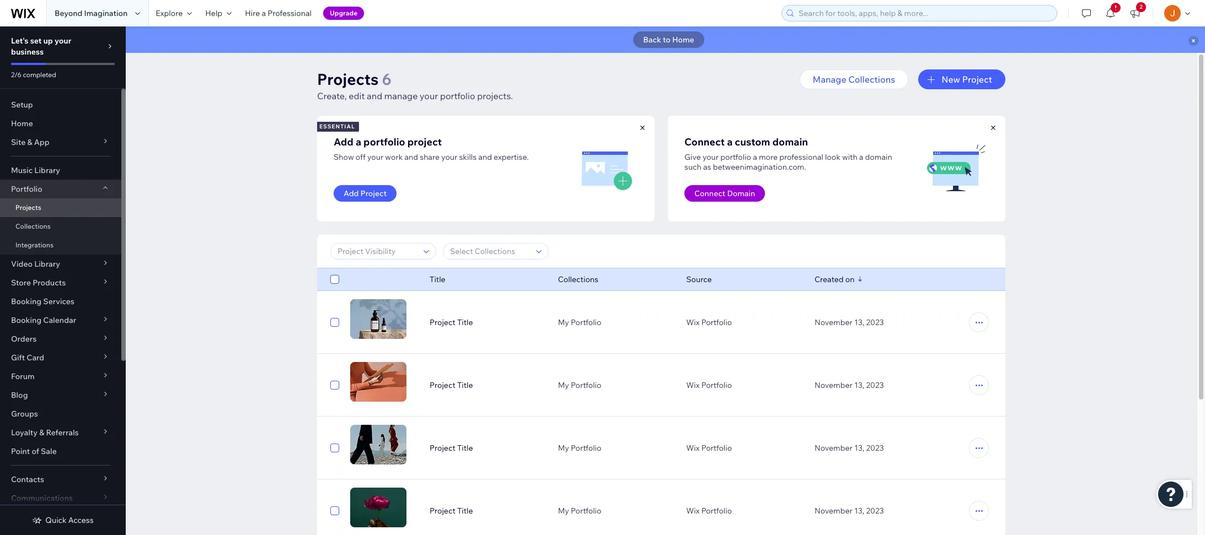 Task type: describe. For each thing, give the bounding box(es) containing it.
& for loyalty
[[39, 428, 44, 438]]

app
[[34, 137, 49, 147]]

3 project title from the top
[[430, 444, 473, 454]]

projects.
[[478, 91, 513, 102]]

music library
[[11, 166, 60, 176]]

created
[[815, 275, 844, 285]]

booking services link
[[0, 293, 121, 311]]

add for a
[[334, 136, 354, 148]]

setup link
[[0, 95, 121, 114]]

a for professional
[[262, 8, 266, 18]]

video library
[[11, 259, 60, 269]]

new project
[[942, 74, 993, 85]]

services
[[43, 297, 74, 307]]

back to home button
[[634, 31, 705, 48]]

november for 3rd project title image from the top
[[815, 444, 853, 454]]

music
[[11, 166, 33, 176]]

upgrade button
[[323, 7, 364, 20]]

your left skills
[[442, 152, 458, 162]]

3 wix portfolio from the top
[[687, 444, 732, 454]]

loyalty & referrals
[[11, 428, 79, 438]]

site
[[11, 137, 26, 147]]

forum
[[11, 372, 35, 382]]

library for music library
[[34, 166, 60, 176]]

video
[[11, 259, 33, 269]]

help button
[[199, 0, 239, 26]]

your inside projects 6 create, edit and manage your portfolio projects.
[[420, 91, 438, 102]]

quick access button
[[32, 516, 94, 526]]

2/6
[[11, 71, 21, 79]]

4 wix portfolio from the top
[[687, 507, 732, 517]]

4 project title from the top
[[430, 507, 473, 517]]

project
[[408, 136, 442, 148]]

2 wix portfolio from the top
[[687, 381, 732, 391]]

manage
[[813, 74, 847, 85]]

2 button
[[1124, 0, 1148, 26]]

1 horizontal spatial and
[[405, 152, 418, 162]]

point
[[11, 447, 30, 457]]

contacts
[[11, 475, 44, 485]]

upgrade
[[330, 9, 358, 17]]

business
[[11, 47, 44, 57]]

a for portfolio
[[356, 136, 362, 148]]

video library button
[[0, 255, 121, 274]]

1 13, from the top
[[855, 318, 865, 328]]

4 wix from the top
[[687, 507, 700, 517]]

back to home alert
[[126, 26, 1206, 53]]

with
[[843, 152, 858, 162]]

communications
[[11, 494, 73, 504]]

a right with
[[860, 152, 864, 162]]

projects 6 create, edit and manage your portfolio projects.
[[317, 70, 513, 102]]

back to home
[[644, 35, 695, 45]]

professional
[[780, 152, 824, 162]]

title for 1st project title image from the bottom of the page
[[457, 507, 473, 517]]

created on button
[[815, 275, 855, 285]]

quick
[[45, 516, 67, 526]]

add a portfolio project show off your work and share your skills and expertise.
[[334, 136, 529, 162]]

2
[[1140, 3, 1143, 10]]

0 horizontal spatial domain
[[773, 136, 809, 148]]

sidebar element
[[0, 26, 126, 536]]

booking calendar
[[11, 316, 76, 326]]

collections link
[[0, 217, 121, 236]]

give
[[685, 152, 701, 162]]

home inside back to home button
[[673, 35, 695, 45]]

manage collections button
[[800, 70, 909, 89]]

connect domain
[[695, 189, 756, 199]]

create,
[[317, 91, 347, 102]]

Project Visibility field
[[334, 244, 421, 259]]

title for second project title image
[[457, 381, 473, 391]]

on
[[846, 275, 855, 285]]

home link
[[0, 114, 121, 133]]

such
[[685, 162, 702, 172]]

show
[[334, 152, 354, 162]]

imagination
[[84, 8, 128, 18]]

1 project title from the top
[[430, 318, 473, 328]]

beyond
[[55, 8, 82, 18]]

edit
[[349, 91, 365, 102]]

connect a custom domain give your portfolio a more professional look with a domain such as betweenimagination.com.
[[685, 136, 893, 172]]

portfolio inside connect a custom domain give your portfolio a more professional look with a domain such as betweenimagination.com.
[[721, 152, 752, 162]]

3 wix from the top
[[687, 444, 700, 454]]

to
[[663, 35, 671, 45]]

hire a professional link
[[239, 0, 318, 26]]

portfolio inside add a portfolio project show off your work and share your skills and expertise.
[[364, 136, 406, 148]]

booking for booking calendar
[[11, 316, 41, 326]]

music library link
[[0, 161, 121, 180]]

title for 3rd project title image from the top
[[457, 444, 473, 454]]

connect domain button
[[685, 185, 766, 202]]

gift card
[[11, 353, 44, 363]]

november for first project title image from the top of the page
[[815, 318, 853, 328]]

portfolio inside portfolio dropdown button
[[11, 184, 42, 194]]

my for 1st project title image from the bottom of the page
[[558, 507, 569, 517]]

1 horizontal spatial collections
[[558, 275, 599, 285]]

gift card button
[[0, 349, 121, 368]]

3 my portfolio from the top
[[558, 444, 602, 454]]

connect for a
[[685, 136, 725, 148]]

work
[[385, 152, 403, 162]]

a for custom
[[727, 136, 733, 148]]

loyalty
[[11, 428, 38, 438]]

2 project title image from the top
[[350, 363, 407, 402]]

november 13, 2023 for first project title image from the top of the page
[[815, 318, 885, 328]]

of
[[32, 447, 39, 457]]

quick access
[[45, 516, 94, 526]]

2 13, from the top
[[855, 381, 865, 391]]

help
[[205, 8, 223, 18]]

manage
[[385, 91, 418, 102]]

blog
[[11, 391, 28, 401]]

2/6 completed
[[11, 71, 56, 79]]

Search for tools, apps, help & more... field
[[796, 6, 1054, 21]]

professional
[[268, 8, 312, 18]]

created on
[[815, 275, 855, 285]]

2 my portfolio from the top
[[558, 381, 602, 391]]

orders button
[[0, 330, 121, 349]]



Task type: vqa. For each thing, say whether or not it's contained in the screenshot.
1st the "Select" FIELD from the top of the page
no



Task type: locate. For each thing, give the bounding box(es) containing it.
beyond imagination
[[55, 8, 128, 18]]

wix portfolio
[[687, 318, 732, 328], [687, 381, 732, 391], [687, 444, 732, 454], [687, 507, 732, 517]]

2 vertical spatial portfolio
[[721, 152, 752, 162]]

2 my from the top
[[558, 381, 569, 391]]

project title image
[[350, 300, 407, 339], [350, 363, 407, 402], [350, 426, 407, 465], [350, 488, 407, 528]]

access
[[68, 516, 94, 526]]

hire a professional
[[245, 8, 312, 18]]

4 my portfolio from the top
[[558, 507, 602, 517]]

projects link
[[0, 199, 121, 217]]

1 vertical spatial connect
[[695, 189, 726, 199]]

3 november from the top
[[815, 444, 853, 454]]

1 horizontal spatial domain
[[866, 152, 893, 162]]

portfolio left projects.
[[440, 91, 476, 102]]

2 project title from the top
[[430, 381, 473, 391]]

2 vertical spatial collections
[[558, 275, 599, 285]]

3 2023 from the top
[[867, 444, 885, 454]]

my for first project title image from the top of the page
[[558, 318, 569, 328]]

share
[[420, 152, 440, 162]]

1 2023 from the top
[[867, 318, 885, 328]]

library up products
[[34, 259, 60, 269]]

source
[[687, 275, 712, 285]]

add inside button
[[344, 189, 359, 199]]

store products button
[[0, 274, 121, 293]]

contacts button
[[0, 471, 121, 490]]

add down 'show'
[[344, 189, 359, 199]]

booking up orders
[[11, 316, 41, 326]]

1 vertical spatial portfolio
[[364, 136, 406, 148]]

library for video library
[[34, 259, 60, 269]]

home inside home link
[[11, 119, 33, 129]]

2 2023 from the top
[[867, 381, 885, 391]]

0 horizontal spatial portfolio
[[364, 136, 406, 148]]

0 vertical spatial booking
[[11, 297, 41, 307]]

domain right with
[[866, 152, 893, 162]]

projects for projects 6 create, edit and manage your portfolio projects.
[[317, 70, 379, 89]]

1 project title image from the top
[[350, 300, 407, 339]]

1 november from the top
[[815, 318, 853, 328]]

1 november 13, 2023 from the top
[[815, 318, 885, 328]]

0 horizontal spatial home
[[11, 119, 33, 129]]

booking inside dropdown button
[[11, 316, 41, 326]]

2 booking from the top
[[11, 316, 41, 326]]

collections inside button
[[849, 74, 896, 85]]

1 vertical spatial projects
[[15, 204, 41, 212]]

library
[[34, 166, 60, 176], [34, 259, 60, 269]]

1 vertical spatial domain
[[866, 152, 893, 162]]

2 wix from the top
[[687, 381, 700, 391]]

1 wix portfolio from the top
[[687, 318, 732, 328]]

4 my from the top
[[558, 507, 569, 517]]

booking for booking services
[[11, 297, 41, 307]]

a left custom
[[727, 136, 733, 148]]

and inside projects 6 create, edit and manage your portfolio projects.
[[367, 91, 383, 102]]

3 november 13, 2023 from the top
[[815, 444, 885, 454]]

Select Collections field
[[447, 244, 533, 259]]

1 my from the top
[[558, 318, 569, 328]]

november 13, 2023 for second project title image
[[815, 381, 885, 391]]

1 vertical spatial booking
[[11, 316, 41, 326]]

portfolio
[[440, 91, 476, 102], [364, 136, 406, 148], [721, 152, 752, 162]]

0 vertical spatial &
[[27, 137, 32, 147]]

my for 3rd project title image from the top
[[558, 444, 569, 454]]

connect inside connect a custom domain give your portfolio a more professional look with a domain such as betweenimagination.com.
[[685, 136, 725, 148]]

2 november from the top
[[815, 381, 853, 391]]

my for second project title image
[[558, 381, 569, 391]]

let's
[[11, 36, 28, 46]]

communications button
[[0, 490, 121, 508]]

1 vertical spatial home
[[11, 119, 33, 129]]

1 horizontal spatial &
[[39, 428, 44, 438]]

your right up
[[55, 36, 71, 46]]

booking down store
[[11, 297, 41, 307]]

13,
[[855, 318, 865, 328], [855, 381, 865, 391], [855, 444, 865, 454], [855, 507, 865, 517]]

1 vertical spatial collections
[[15, 222, 51, 231]]

add for project
[[344, 189, 359, 199]]

groups
[[11, 410, 38, 419]]

manage collections
[[813, 74, 896, 85]]

november 13, 2023 for 3rd project title image from the top
[[815, 444, 885, 454]]

0 horizontal spatial &
[[27, 137, 32, 147]]

booking calendar button
[[0, 311, 121, 330]]

connect down as at the right
[[695, 189, 726, 199]]

1 horizontal spatial portfolio
[[440, 91, 476, 102]]

0 vertical spatial domain
[[773, 136, 809, 148]]

home right to
[[673, 35, 695, 45]]

your
[[55, 36, 71, 46], [420, 91, 438, 102], [368, 152, 384, 162], [442, 152, 458, 162], [703, 152, 719, 162]]

calendar
[[43, 316, 76, 326]]

november for 1st project title image from the bottom of the page
[[815, 507, 853, 517]]

0 horizontal spatial projects
[[15, 204, 41, 212]]

your right give
[[703, 152, 719, 162]]

4 project title image from the top
[[350, 488, 407, 528]]

& right site
[[27, 137, 32, 147]]

essential
[[320, 123, 355, 130]]

point of sale
[[11, 447, 57, 457]]

domain up professional
[[773, 136, 809, 148]]

2 horizontal spatial and
[[479, 152, 492, 162]]

loyalty & referrals button
[[0, 424, 121, 443]]

add up 'show'
[[334, 136, 354, 148]]

0 vertical spatial portfolio
[[440, 91, 476, 102]]

& for site
[[27, 137, 32, 147]]

new project button
[[919, 70, 1006, 89]]

list
[[316, 116, 1006, 222]]

3 13, from the top
[[855, 444, 865, 454]]

6
[[382, 70, 392, 89]]

list containing add a portfolio project
[[316, 116, 1006, 222]]

1 horizontal spatial projects
[[317, 70, 379, 89]]

point of sale link
[[0, 443, 121, 461]]

add project button
[[334, 185, 397, 202]]

projects
[[317, 70, 379, 89], [15, 204, 41, 212]]

back
[[644, 35, 662, 45]]

projects inside sidebar element
[[15, 204, 41, 212]]

expertise.
[[494, 152, 529, 162]]

collections inside sidebar element
[[15, 222, 51, 231]]

0 vertical spatial home
[[673, 35, 695, 45]]

1 wix from the top
[[687, 318, 700, 328]]

& inside popup button
[[27, 137, 32, 147]]

connect for domain
[[695, 189, 726, 199]]

up
[[43, 36, 53, 46]]

project
[[963, 74, 993, 85], [361, 189, 387, 199], [430, 318, 456, 328], [430, 381, 456, 391], [430, 444, 456, 454], [430, 507, 456, 517]]

4 november 13, 2023 from the top
[[815, 507, 885, 517]]

4 13, from the top
[[855, 507, 865, 517]]

your inside let's set up your business
[[55, 36, 71, 46]]

my
[[558, 318, 569, 328], [558, 381, 569, 391], [558, 444, 569, 454], [558, 507, 569, 517]]

november
[[815, 318, 853, 328], [815, 381, 853, 391], [815, 444, 853, 454], [815, 507, 853, 517]]

integrations link
[[0, 236, 121, 255]]

projects for projects
[[15, 204, 41, 212]]

add
[[334, 136, 354, 148], [344, 189, 359, 199]]

connect inside button
[[695, 189, 726, 199]]

projects inside projects 6 create, edit and manage your portfolio projects.
[[317, 70, 379, 89]]

store
[[11, 278, 31, 288]]

edit
[[932, 317, 948, 328]]

and right skills
[[479, 152, 492, 162]]

set
[[30, 36, 42, 46]]

2 horizontal spatial collections
[[849, 74, 896, 85]]

projects down portfolio dropdown button
[[15, 204, 41, 212]]

add inside add a portfolio project show off your work and share your skills and expertise.
[[334, 136, 354, 148]]

integrations
[[15, 241, 54, 249]]

None checkbox
[[331, 442, 339, 455], [331, 505, 339, 518], [331, 442, 339, 455], [331, 505, 339, 518]]

0 vertical spatial collections
[[849, 74, 896, 85]]

orders
[[11, 334, 37, 344]]

title
[[430, 275, 446, 285], [457, 318, 473, 328], [457, 381, 473, 391], [457, 444, 473, 454], [457, 507, 473, 517]]

home
[[673, 35, 695, 45], [11, 119, 33, 129]]

library inside popup button
[[34, 259, 60, 269]]

2 library from the top
[[34, 259, 60, 269]]

betweenimagination.com.
[[713, 162, 807, 172]]

forum button
[[0, 368, 121, 386]]

and
[[367, 91, 383, 102], [405, 152, 418, 162], [479, 152, 492, 162]]

2 november 13, 2023 from the top
[[815, 381, 885, 391]]

and right work
[[405, 152, 418, 162]]

your inside connect a custom domain give your portfolio a more professional look with a domain such as betweenimagination.com.
[[703, 152, 719, 162]]

4 november from the top
[[815, 507, 853, 517]]

1 booking from the top
[[11, 297, 41, 307]]

november 13, 2023 for 1st project title image from the bottom of the page
[[815, 507, 885, 517]]

1 vertical spatial library
[[34, 259, 60, 269]]

connect up give
[[685, 136, 725, 148]]

0 horizontal spatial collections
[[15, 222, 51, 231]]

referrals
[[46, 428, 79, 438]]

groups link
[[0, 405, 121, 424]]

1 horizontal spatial home
[[673, 35, 695, 45]]

november for second project title image
[[815, 381, 853, 391]]

1 library from the top
[[34, 166, 60, 176]]

0 vertical spatial projects
[[317, 70, 379, 89]]

None checkbox
[[331, 273, 339, 286], [331, 316, 339, 329], [331, 379, 339, 392], [331, 273, 339, 286], [331, 316, 339, 329], [331, 379, 339, 392]]

portfolio up work
[[364, 136, 406, 148]]

home down setup
[[11, 119, 33, 129]]

site & app
[[11, 137, 49, 147]]

booking
[[11, 297, 41, 307], [11, 316, 41, 326]]

and right edit
[[367, 91, 383, 102]]

setup
[[11, 100, 33, 110]]

completed
[[23, 71, 56, 79]]

a up off
[[356, 136, 362, 148]]

2 horizontal spatial portfolio
[[721, 152, 752, 162]]

projects up edit
[[317, 70, 379, 89]]

blog button
[[0, 386, 121, 405]]

& right "loyalty"
[[39, 428, 44, 438]]

your right the manage
[[420, 91, 438, 102]]

booking services
[[11, 297, 74, 307]]

your right off
[[368, 152, 384, 162]]

project title
[[430, 318, 473, 328], [430, 381, 473, 391], [430, 444, 473, 454], [430, 507, 473, 517]]

title for first project title image from the top of the page
[[457, 318, 473, 328]]

portfolio button
[[0, 180, 121, 199]]

&
[[27, 137, 32, 147], [39, 428, 44, 438]]

3 my from the top
[[558, 444, 569, 454]]

site & app button
[[0, 133, 121, 152]]

0 vertical spatial connect
[[685, 136, 725, 148]]

hire
[[245, 8, 260, 18]]

0 vertical spatial add
[[334, 136, 354, 148]]

as
[[704, 162, 712, 172]]

domain
[[728, 189, 756, 199]]

a right hire
[[262, 8, 266, 18]]

0 vertical spatial library
[[34, 166, 60, 176]]

a inside add a portfolio project show off your work and share your skills and expertise.
[[356, 136, 362, 148]]

0 horizontal spatial and
[[367, 91, 383, 102]]

let's set up your business
[[11, 36, 71, 57]]

portfolio down custom
[[721, 152, 752, 162]]

3 project title image from the top
[[350, 426, 407, 465]]

1 my portfolio from the top
[[558, 318, 602, 328]]

portfolio inside projects 6 create, edit and manage your portfolio projects.
[[440, 91, 476, 102]]

& inside dropdown button
[[39, 428, 44, 438]]

gift
[[11, 353, 25, 363]]

a left more
[[753, 152, 758, 162]]

4 2023 from the top
[[867, 507, 885, 517]]

portfolio
[[11, 184, 42, 194], [571, 318, 602, 328], [702, 318, 732, 328], [571, 381, 602, 391], [702, 381, 732, 391], [571, 444, 602, 454], [702, 444, 732, 454], [571, 507, 602, 517], [702, 507, 732, 517]]

1 vertical spatial add
[[344, 189, 359, 199]]

library up portfolio dropdown button
[[34, 166, 60, 176]]

card
[[27, 353, 44, 363]]

1 vertical spatial &
[[39, 428, 44, 438]]



